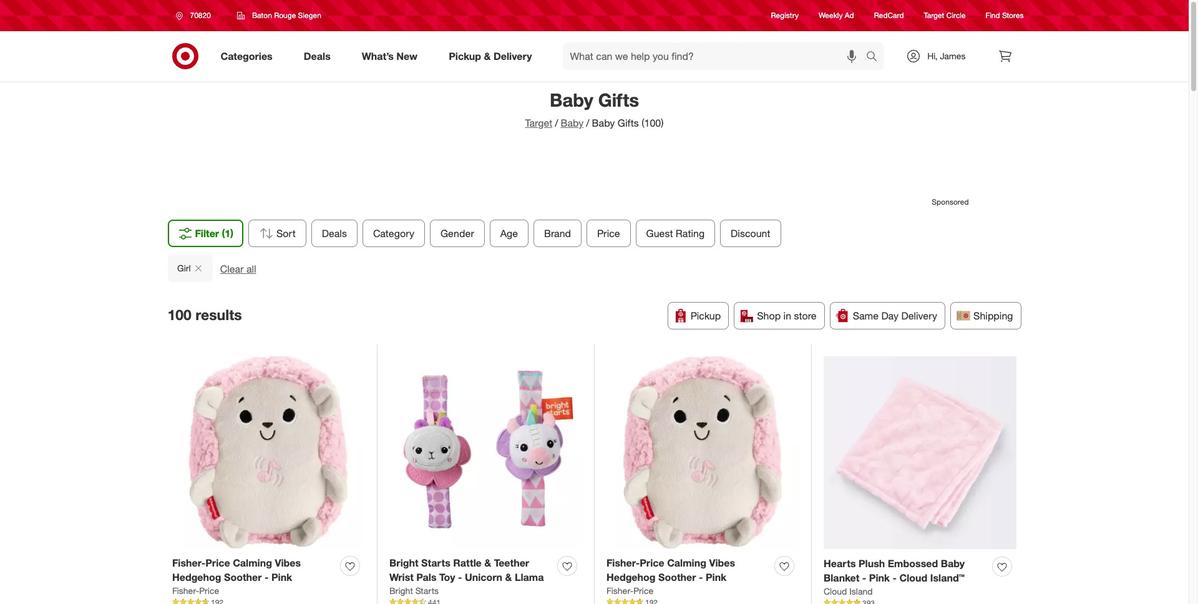 Task type: describe. For each thing, give the bounding box(es) containing it.
starts
[[421, 570, 450, 583]]

stores
[[1002, 11, 1024, 20]]

age button
[[490, 233, 529, 261]]

in
[[783, 323, 791, 336]]

ad
[[845, 11, 854, 20]]

bright starts rattle & teether wrist pals toy - unicorn & llama link
[[389, 570, 552, 598]]

teether
[[494, 570, 529, 583]]

cloud
[[899, 585, 927, 598]]

pickup for pickup
[[691, 323, 721, 336]]

toy
[[439, 585, 455, 597]]

shop in store button
[[734, 316, 825, 343]]

store
[[794, 323, 817, 336]]

blanket
[[824, 585, 859, 598]]

shop in store
[[757, 323, 817, 336]]

70820 button
[[168, 4, 224, 27]]

target circle
[[924, 11, 966, 20]]

baby gifts target / baby / baby gifts (100)
[[525, 89, 664, 129]]

find stores link
[[986, 10, 1024, 21]]

baby link
[[561, 117, 584, 129]]

fisher- for second fisher-price calming vibes hedgehog soother - pink link from right
[[172, 570, 205, 583]]

sort button
[[248, 233, 306, 261]]

hearts
[[824, 571, 856, 583]]

james
[[940, 51, 966, 61]]

(1)
[[222, 241, 233, 253]]

1 / from the left
[[555, 117, 558, 129]]

circle
[[946, 11, 966, 20]]

0 vertical spatial target
[[924, 11, 944, 20]]

registry
[[771, 11, 799, 20]]

weekly
[[819, 11, 843, 20]]

price inside button
[[597, 241, 620, 253]]

find
[[986, 11, 1000, 20]]

deals for deals link
[[304, 50, 331, 62]]

vibes for first fisher-price calming vibes hedgehog soother - pink link from right
[[709, 570, 735, 583]]

1 vertical spatial &
[[484, 570, 491, 583]]

search button
[[861, 42, 891, 72]]

bright
[[389, 570, 419, 583]]

unicorn
[[465, 585, 502, 597]]

hi, james
[[927, 51, 966, 61]]

guest rating
[[646, 241, 705, 253]]

hedgehog for second fisher-price calming vibes hedgehog soother - pink link from right
[[172, 585, 221, 597]]

1 fisher-price calming vibes hedgehog soother - pink link from the left
[[172, 570, 335, 598]]

fisher-price calming vibes hedgehog soother - pink for first fisher-price calming vibes hedgehog soother - pink link from right
[[607, 570, 735, 597]]

categories
[[221, 50, 273, 62]]

price for second fisher-price calming vibes hedgehog soother - pink link from right
[[205, 570, 230, 583]]

weekly ad
[[819, 11, 854, 20]]

results
[[195, 319, 242, 337]]

1 calming from the left
[[233, 570, 272, 583]]

soother for second fisher-price calming vibes hedgehog soother - pink link from right
[[224, 585, 262, 597]]

what's
[[362, 50, 394, 62]]

pink for second fisher-price calming vibes hedgehog soother - pink link from right
[[271, 585, 292, 597]]

70820
[[190, 11, 211, 20]]

2 fisher-price calming vibes hedgehog soother - pink link from the left
[[607, 570, 769, 598]]

pickup & delivery link
[[438, 42, 548, 70]]

baby right target link
[[561, 117, 584, 129]]

pickup for pickup & delivery
[[449, 50, 481, 62]]

price button
[[587, 233, 631, 261]]

filter (1)
[[195, 241, 233, 253]]

pink inside hearts plush embossed baby blanket - pink - cloud island™
[[869, 585, 890, 598]]

pickup & delivery
[[449, 50, 532, 62]]

100 results
[[168, 319, 242, 337]]

deals for deals button
[[322, 241, 347, 253]]

llama
[[515, 585, 544, 597]]

girl
[[177, 276, 190, 287]]

2 vertical spatial &
[[505, 585, 512, 597]]

category button
[[362, 233, 425, 261]]

redcard link
[[874, 10, 904, 21]]

(100)
[[642, 117, 664, 129]]

hearts plush embossed baby blanket - pink - cloud island™ link
[[824, 570, 987, 599]]

same
[[853, 323, 879, 336]]

baby inside hearts plush embossed baby blanket - pink - cloud island™
[[941, 571, 965, 583]]

day
[[881, 323, 899, 336]]

fisher- for first fisher-price calming vibes hedgehog soother - pink link from right
[[607, 570, 640, 583]]

search
[[861, 51, 891, 63]]

baton rouge siegen button
[[229, 4, 329, 27]]

filter (1) button
[[168, 233, 243, 261]]

age
[[500, 241, 518, 253]]

What can we help you find? suggestions appear below search field
[[563, 42, 869, 70]]

gender
[[441, 241, 474, 253]]

vibes for second fisher-price calming vibes hedgehog soother - pink link from right
[[275, 570, 301, 583]]

hearts plush embossed baby blanket - pink - cloud island™
[[824, 571, 965, 598]]

what's new link
[[351, 42, 433, 70]]

guest
[[646, 241, 673, 253]]

redcard
[[874, 11, 904, 20]]

wrist
[[389, 585, 414, 597]]



Task type: locate. For each thing, give the bounding box(es) containing it.
target link
[[525, 117, 552, 129]]

fisher-price calming vibes hedgehog soother - pink image
[[172, 370, 364, 563], [172, 370, 364, 563], [607, 370, 799, 563], [607, 370, 799, 563]]

categories link
[[210, 42, 288, 70]]

shop
[[757, 323, 781, 336]]

1 vertical spatial deals
[[322, 241, 347, 253]]

1 fisher- from the left
[[172, 570, 205, 583]]

&
[[484, 50, 491, 62], [484, 570, 491, 583], [505, 585, 512, 597]]

0 vertical spatial &
[[484, 50, 491, 62]]

price
[[597, 241, 620, 253], [205, 570, 230, 583], [640, 570, 664, 583]]

1 horizontal spatial price
[[597, 241, 620, 253]]

discount button
[[720, 233, 781, 261]]

target left baby link
[[525, 117, 552, 129]]

1 horizontal spatial fisher-price calming vibes hedgehog soother - pink link
[[607, 570, 769, 598]]

fisher-
[[172, 570, 205, 583], [607, 570, 640, 583]]

0 horizontal spatial hedgehog
[[172, 585, 221, 597]]

1 horizontal spatial /
[[586, 117, 589, 129]]

1 horizontal spatial fisher-
[[607, 570, 640, 583]]

1 horizontal spatial delivery
[[901, 323, 937, 336]]

100
[[168, 319, 191, 337]]

baby up baby link
[[550, 89, 593, 111]]

/ right baby link
[[586, 117, 589, 129]]

baby right baby link
[[592, 117, 615, 129]]

baby up island™
[[941, 571, 965, 583]]

siegen
[[298, 11, 321, 20]]

weekly ad link
[[819, 10, 854, 21]]

0 horizontal spatial target
[[525, 117, 552, 129]]

0 horizontal spatial fisher-
[[172, 570, 205, 583]]

registry link
[[771, 10, 799, 21]]

2 hedgehog from the left
[[607, 585, 656, 597]]

1 vertical spatial pickup
[[691, 323, 721, 336]]

deals
[[304, 50, 331, 62], [322, 241, 347, 253]]

rattle
[[453, 570, 482, 583]]

2 vibes from the left
[[709, 570, 735, 583]]

0 vertical spatial gifts
[[598, 89, 639, 111]]

baby
[[550, 89, 593, 111], [561, 117, 584, 129], [592, 117, 615, 129], [941, 571, 965, 583]]

soother for first fisher-price calming vibes hedgehog soother - pink link from right
[[658, 585, 696, 597]]

- inside "bright starts rattle & teether wrist pals toy - unicorn & llama"
[[458, 585, 462, 597]]

0 horizontal spatial fisher-price calming vibes hedgehog soother - pink
[[172, 570, 301, 597]]

1 fisher-price calming vibes hedgehog soother - pink from the left
[[172, 570, 301, 597]]

hedgehog for first fisher-price calming vibes hedgehog soother - pink link from right
[[607, 585, 656, 597]]

category
[[373, 241, 414, 253]]

embossed
[[888, 571, 938, 583]]

brand button
[[534, 233, 582, 261]]

1 horizontal spatial pink
[[706, 585, 726, 597]]

0 horizontal spatial price
[[205, 570, 230, 583]]

fisher-price calming vibes hedgehog soother - pink link
[[172, 570, 335, 598], [607, 570, 769, 598]]

2 fisher- from the left
[[607, 570, 640, 583]]

shipping
[[973, 323, 1013, 336]]

baton
[[252, 11, 272, 20]]

baton rouge siegen
[[252, 11, 321, 20]]

delivery inside pickup & delivery link
[[494, 50, 532, 62]]

fisher-price calming vibes hedgehog soother - pink for second fisher-price calming vibes hedgehog soother - pink link from right
[[172, 570, 301, 597]]

0 vertical spatial deals
[[304, 50, 331, 62]]

discount
[[731, 241, 770, 253]]

pickup inside pickup & delivery link
[[449, 50, 481, 62]]

-
[[265, 585, 269, 597], [458, 585, 462, 597], [699, 585, 703, 597], [862, 585, 866, 598], [893, 585, 897, 598]]

0 horizontal spatial soother
[[224, 585, 262, 597]]

plush
[[859, 571, 885, 583]]

target left circle
[[924, 11, 944, 20]]

delivery for same day delivery
[[901, 323, 937, 336]]

0 horizontal spatial delivery
[[494, 50, 532, 62]]

1 horizontal spatial pickup
[[691, 323, 721, 336]]

1 soother from the left
[[224, 585, 262, 597]]

girl button
[[168, 268, 212, 296]]

new
[[396, 50, 418, 62]]

deals right sort
[[322, 241, 347, 253]]

2 fisher-price calming vibes hedgehog soother - pink from the left
[[607, 570, 735, 597]]

/ left baby link
[[555, 117, 558, 129]]

target circle link
[[924, 10, 966, 21]]

rouge
[[274, 11, 296, 20]]

guest rating button
[[636, 233, 715, 261]]

2 soother from the left
[[658, 585, 696, 597]]

find stores
[[986, 11, 1024, 20]]

1 horizontal spatial target
[[924, 11, 944, 20]]

same day delivery
[[853, 323, 937, 336]]

0 horizontal spatial pink
[[271, 585, 292, 597]]

delivery inside same day delivery button
[[901, 323, 937, 336]]

pickup button
[[668, 316, 729, 343]]

hi,
[[927, 51, 938, 61]]

vibes
[[275, 570, 301, 583], [709, 570, 735, 583]]

pickup inside pickup button
[[691, 323, 721, 336]]

deals down the siegen
[[304, 50, 331, 62]]

1 horizontal spatial vibes
[[709, 570, 735, 583]]

1 vibes from the left
[[275, 570, 301, 583]]

1 vertical spatial delivery
[[901, 323, 937, 336]]

1 horizontal spatial hedgehog
[[607, 585, 656, 597]]

pink for first fisher-price calming vibes hedgehog soother - pink link from right
[[706, 585, 726, 597]]

1 vertical spatial target
[[525, 117, 552, 129]]

delivery for pickup & delivery
[[494, 50, 532, 62]]

/
[[555, 117, 558, 129], [586, 117, 589, 129]]

target inside baby gifts target / baby / baby gifts (100)
[[525, 117, 552, 129]]

same day delivery button
[[830, 316, 945, 343]]

2 calming from the left
[[667, 570, 706, 583]]

hearts plush embossed baby blanket - pink - cloud island™ image
[[824, 370, 1016, 563], [824, 370, 1016, 563]]

target
[[924, 11, 944, 20], [525, 117, 552, 129]]

fisher-price calming vibes hedgehog soother - pink
[[172, 570, 301, 597], [607, 570, 735, 597]]

bright starts rattle & teether wrist pals toy - unicorn & llama image
[[389, 370, 582, 563], [389, 370, 582, 563]]

delivery
[[494, 50, 532, 62], [901, 323, 937, 336]]

0 vertical spatial delivery
[[494, 50, 532, 62]]

0 horizontal spatial pickup
[[449, 50, 481, 62]]

pickup
[[449, 50, 481, 62], [691, 323, 721, 336]]

pals
[[416, 585, 437, 597]]

2 horizontal spatial price
[[640, 570, 664, 583]]

1 horizontal spatial soother
[[658, 585, 696, 597]]

advertisement region
[[220, 148, 969, 210]]

0 vertical spatial pickup
[[449, 50, 481, 62]]

sort
[[276, 241, 296, 253]]

0 horizontal spatial vibes
[[275, 570, 301, 583]]

shipping button
[[950, 316, 1021, 343]]

price for first fisher-price calming vibes hedgehog soother - pink link from right
[[640, 570, 664, 583]]

deals link
[[293, 42, 346, 70]]

pink
[[271, 585, 292, 597], [706, 585, 726, 597], [869, 585, 890, 598]]

0 horizontal spatial fisher-price calming vibes hedgehog soother - pink link
[[172, 570, 335, 598]]

soother
[[224, 585, 262, 597], [658, 585, 696, 597]]

bright starts rattle & teether wrist pals toy - unicorn & llama
[[389, 570, 544, 597]]

filter
[[195, 241, 219, 253]]

rating
[[676, 241, 705, 253]]

deals inside button
[[322, 241, 347, 253]]

calming
[[233, 570, 272, 583], [667, 570, 706, 583]]

what's new
[[362, 50, 418, 62]]

2 / from the left
[[586, 117, 589, 129]]

1 hedgehog from the left
[[172, 585, 221, 597]]

1 horizontal spatial calming
[[667, 570, 706, 583]]

0 horizontal spatial /
[[555, 117, 558, 129]]

2 horizontal spatial pink
[[869, 585, 890, 598]]

deals button
[[311, 233, 357, 261]]

0 horizontal spatial calming
[[233, 570, 272, 583]]

island™
[[930, 585, 965, 598]]

1 vertical spatial gifts
[[618, 117, 639, 129]]

1 horizontal spatial fisher-price calming vibes hedgehog soother - pink
[[607, 570, 735, 597]]

gender button
[[430, 233, 485, 261]]

brand
[[544, 241, 571, 253]]



Task type: vqa. For each thing, say whether or not it's contained in the screenshot.
pickup & delivery
yes



